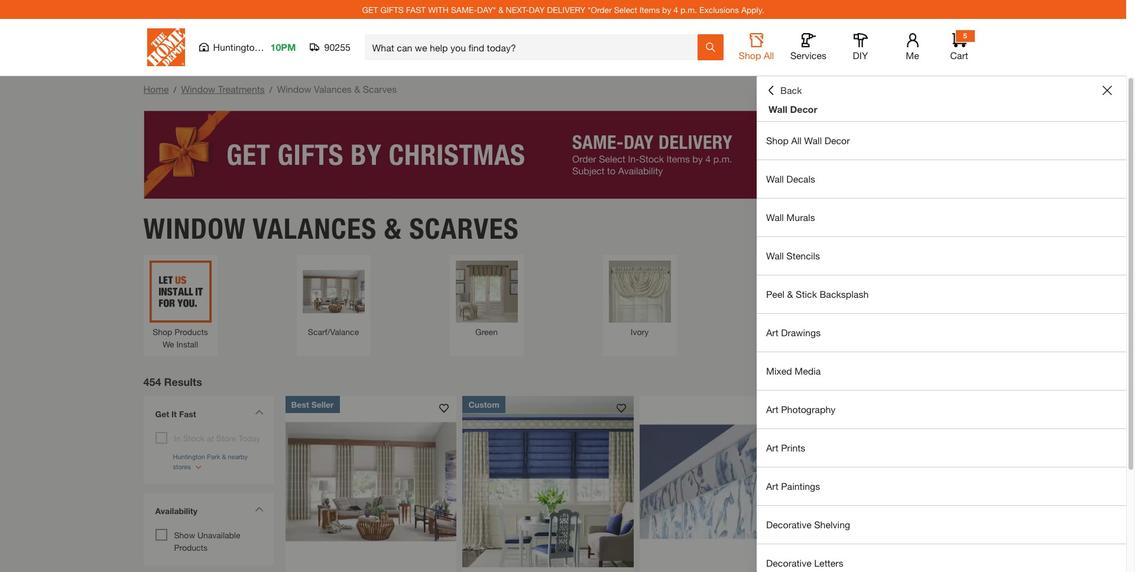 Task type: describe. For each thing, give the bounding box(es) containing it.
day*
[[477, 4, 496, 14]]

sponsored banner image
[[143, 111, 983, 199]]

expert.
[[1095, 383, 1116, 392]]

chat with a home depot expert.
[[1015, 383, 1116, 392]]

1 vertical spatial home
[[1053, 383, 1072, 392]]

with
[[428, 4, 449, 14]]

mixed
[[766, 365, 792, 377]]

home / window treatments / window valances & scarves
[[143, 83, 397, 95]]

1 horizontal spatial decor
[[825, 135, 850, 146]]

stock
[[183, 433, 205, 443]]

wall murals
[[766, 212, 815, 223]]

shop products we install link
[[149, 261, 211, 350]]

next-
[[506, 4, 529, 14]]

delivery
[[547, 4, 586, 14]]

p.m.
[[681, 4, 697, 14]]

get
[[155, 409, 169, 419]]

shop all wall decor
[[766, 135, 850, 146]]

green
[[476, 327, 498, 337]]

back button
[[766, 85, 802, 96]]

in stock at store today link
[[174, 433, 261, 443]]

ivory image
[[609, 261, 671, 323]]

wall decals link
[[757, 160, 1127, 198]]

show
[[174, 530, 195, 540]]

multi colored image
[[762, 261, 824, 323]]

availability link
[[149, 499, 268, 526]]

items
[[640, 4, 660, 14]]

wall decor
[[769, 103, 818, 115]]

get gifts fast with same-day* & next-day delivery *order select items by 4 p.m. exclusions apply.
[[362, 4, 764, 14]]

select
[[614, 4, 637, 14]]

art paintings link
[[757, 468, 1127, 506]]

wall for wall stencils
[[766, 250, 784, 261]]

services
[[791, 50, 827, 61]]

decorative for decorative letters
[[766, 558, 812, 569]]

art for art prints
[[766, 442, 779, 454]]

rod pocket valance image
[[915, 261, 977, 323]]

0 vertical spatial valances
[[314, 83, 352, 95]]

at
[[207, 433, 214, 443]]

wood cornice image
[[285, 396, 457, 567]]

& inside peel & stick backsplash link
[[787, 289, 793, 300]]

decorative shelving link
[[757, 506, 1127, 544]]

multi-
[[768, 327, 789, 337]]

gifts
[[381, 4, 404, 14]]

stencils
[[787, 250, 820, 261]]

get
[[362, 4, 378, 14]]

custom
[[469, 400, 500, 410]]

wall inside shop all wall decor link
[[804, 135, 822, 146]]

wall for wall murals
[[766, 212, 784, 223]]

in stock at store today
[[174, 433, 261, 443]]

5
[[963, 31, 967, 40]]

art prints link
[[757, 429, 1127, 467]]

products inside show unavailable products
[[174, 543, 208, 553]]

wall stencils
[[766, 250, 820, 261]]

shop products we install
[[153, 327, 208, 349]]

huntington
[[213, 41, 260, 53]]

2 / from the left
[[270, 85, 272, 95]]

all for shop all wall decor
[[792, 135, 802, 146]]

What can we help you find today? search field
[[372, 35, 697, 60]]

art drawings link
[[757, 314, 1127, 352]]

diy
[[853, 50, 868, 61]]

today
[[238, 433, 261, 443]]

colored
[[789, 327, 818, 337]]

wall stencils link
[[757, 237, 1127, 275]]

prints
[[781, 442, 806, 454]]

art for art photography
[[766, 404, 779, 415]]

paintings
[[781, 481, 820, 492]]

0 horizontal spatial home
[[143, 83, 169, 95]]

all for shop all
[[764, 50, 774, 61]]

art for art drawings
[[766, 327, 779, 338]]

ivory
[[631, 327, 649, 337]]

shop for shop products we install
[[153, 327, 172, 337]]

show unavailable products link
[[174, 530, 240, 553]]

multi-colored link
[[762, 261, 824, 338]]

contour valance only image
[[640, 396, 812, 567]]

wall murals link
[[757, 199, 1127, 237]]

decals
[[787, 173, 816, 185]]

decorative letters
[[766, 558, 844, 569]]

art paintings
[[766, 481, 820, 492]]

454
[[143, 375, 161, 388]]

backsplash
[[820, 289, 869, 300]]

1 vertical spatial valances
[[253, 211, 377, 246]]

shop all
[[739, 50, 774, 61]]

mixed media
[[766, 365, 821, 377]]

shelving
[[814, 519, 851, 530]]

art drawings
[[766, 327, 821, 338]]

10pm
[[271, 41, 296, 53]]

shop all button
[[738, 33, 776, 62]]

art photography link
[[757, 391, 1127, 429]]



Task type: vqa. For each thing, say whether or not it's contained in the screenshot.
(36) link
no



Task type: locate. For each thing, give the bounding box(es) containing it.
in
[[174, 433, 181, 443]]

art left drawings
[[766, 327, 779, 338]]

1 horizontal spatial /
[[270, 85, 272, 95]]

0 horizontal spatial all
[[764, 50, 774, 61]]

wall down back button
[[769, 103, 788, 115]]

shop for shop all
[[739, 50, 761, 61]]

products down show
[[174, 543, 208, 553]]

0 vertical spatial home
[[143, 83, 169, 95]]

0 horizontal spatial decor
[[790, 103, 818, 115]]

wall left murals
[[766, 212, 784, 223]]

murals
[[787, 212, 815, 223]]

wall for wall decor
[[769, 103, 788, 115]]

0 horizontal spatial /
[[174, 85, 176, 95]]

shop down apply.
[[739, 50, 761, 61]]

wall down wall decor
[[804, 135, 822, 146]]

wall inside wall murals link
[[766, 212, 784, 223]]

drawer close image
[[1103, 86, 1112, 95]]

art inside "link"
[[766, 442, 779, 454]]

4 art from the top
[[766, 481, 779, 492]]

depot
[[1074, 383, 1093, 392]]

shop up we
[[153, 327, 172, 337]]

menu containing shop all wall decor
[[757, 122, 1127, 572]]

all inside shop all button
[[764, 50, 774, 61]]

back
[[781, 85, 802, 96]]

a
[[1047, 383, 1051, 392]]

get it fast link
[[149, 402, 268, 429]]

letters
[[814, 558, 844, 569]]

wall left "decals"
[[766, 173, 784, 185]]

shop down wall decor
[[766, 135, 789, 146]]

1 vertical spatial decor
[[825, 135, 850, 146]]

products up "install" in the bottom left of the page
[[175, 327, 208, 337]]

4
[[674, 4, 678, 14]]

wall inside wall decals link
[[766, 173, 784, 185]]

products
[[175, 327, 208, 337], [174, 543, 208, 553]]

1 horizontal spatial shop
[[739, 50, 761, 61]]

store
[[216, 433, 236, 443]]

0 vertical spatial all
[[764, 50, 774, 61]]

photography
[[781, 404, 836, 415]]

results
[[164, 375, 202, 388]]

1 horizontal spatial all
[[792, 135, 802, 146]]

drawings
[[781, 327, 821, 338]]

1 vertical spatial all
[[792, 135, 802, 146]]

exclusions
[[700, 4, 739, 14]]

art left photography
[[766, 404, 779, 415]]

1 vertical spatial scarves
[[409, 211, 519, 246]]

art for art paintings
[[766, 481, 779, 492]]

2 horizontal spatial shop
[[766, 135, 789, 146]]

feedback link image
[[1120, 200, 1136, 264]]

show unavailable products
[[174, 530, 240, 553]]

/ right 'treatments' at the left of the page
[[270, 85, 272, 95]]

products inside shop products we install
[[175, 327, 208, 337]]

all up back button
[[764, 50, 774, 61]]

the home depot logo image
[[147, 28, 185, 66]]

1 art from the top
[[766, 327, 779, 338]]

0 vertical spatial products
[[175, 327, 208, 337]]

decorative for decorative shelving
[[766, 519, 812, 530]]

art prints
[[766, 442, 806, 454]]

1 / from the left
[[174, 85, 176, 95]]

fast
[[406, 4, 426, 14]]

apply.
[[742, 4, 764, 14]]

wall left stencils
[[766, 250, 784, 261]]

green link
[[456, 261, 518, 338]]

wall inside wall stencils link
[[766, 250, 784, 261]]

0 vertical spatial shop
[[739, 50, 761, 61]]

unavailable
[[197, 530, 240, 540]]

multi-colored
[[768, 327, 818, 337]]

90255
[[324, 41, 351, 53]]

shop for shop all wall decor
[[766, 135, 789, 146]]

same-
[[451, 4, 477, 14]]

window
[[181, 83, 215, 95], [277, 83, 311, 95], [143, 211, 246, 246]]

2 art from the top
[[766, 404, 779, 415]]

media
[[795, 365, 821, 377]]

day
[[529, 4, 545, 14]]

chat
[[1015, 383, 1030, 392]]

scarves
[[363, 83, 397, 95], [409, 211, 519, 246]]

decorative shelving
[[766, 519, 851, 530]]

services button
[[790, 33, 828, 62]]

/ right "home" link
[[174, 85, 176, 95]]

me button
[[894, 33, 932, 62]]

cart
[[951, 50, 969, 61]]

window valances & scarves
[[143, 211, 519, 246]]

menu
[[757, 122, 1127, 572]]

shop inside button
[[739, 50, 761, 61]]

3 art from the top
[[766, 442, 779, 454]]

it
[[171, 409, 177, 419]]

scarf/valance
[[308, 327, 359, 337]]

90255 button
[[310, 41, 351, 53]]

scarf/valance image
[[303, 261, 365, 323]]

all
[[764, 50, 774, 61], [792, 135, 802, 146]]

home right a
[[1053, 383, 1072, 392]]

art photography
[[766, 404, 836, 415]]

peel & stick backsplash link
[[757, 276, 1127, 313]]

shop all wall decor link
[[757, 122, 1127, 160]]

cart 5
[[951, 31, 969, 61]]

availability
[[155, 506, 198, 516]]

all inside shop all wall decor link
[[792, 135, 802, 146]]

diy button
[[842, 33, 880, 62]]

0 horizontal spatial shop
[[153, 327, 172, 337]]

fabric cornice image
[[463, 396, 634, 567]]

0 vertical spatial decorative
[[766, 519, 812, 530]]

1 vertical spatial products
[[174, 543, 208, 553]]

green image
[[456, 261, 518, 323]]

454 results
[[143, 375, 202, 388]]

art left paintings
[[766, 481, 779, 492]]

1 horizontal spatial home
[[1053, 383, 1072, 392]]

get it fast
[[155, 409, 196, 419]]

1 decorative from the top
[[766, 519, 812, 530]]

0 vertical spatial decor
[[790, 103, 818, 115]]

art
[[766, 327, 779, 338], [766, 404, 779, 415], [766, 442, 779, 454], [766, 481, 779, 492]]

fast
[[179, 409, 196, 419]]

art inside 'link'
[[766, 327, 779, 338]]

ivory link
[[609, 261, 671, 338]]

wall for wall decals
[[766, 173, 784, 185]]

decorative down art paintings
[[766, 519, 812, 530]]

by
[[662, 4, 671, 14]]

all down wall decor
[[792, 135, 802, 146]]

home
[[143, 83, 169, 95], [1053, 383, 1072, 392]]

home link
[[143, 83, 169, 95]]

1 vertical spatial shop
[[766, 135, 789, 146]]

decorative left the letters
[[766, 558, 812, 569]]

2 vertical spatial shop
[[153, 327, 172, 337]]

canova blackout polyester curtain valance image
[[818, 396, 989, 567]]

with
[[1032, 383, 1045, 392]]

*order
[[588, 4, 612, 14]]

home down the home depot logo
[[143, 83, 169, 95]]

window treatments link
[[181, 83, 265, 95]]

0 vertical spatial scarves
[[363, 83, 397, 95]]

park
[[263, 41, 282, 53]]

art left prints
[[766, 442, 779, 454]]

shop products we install image
[[149, 261, 211, 323]]

shop inside shop products we install
[[153, 327, 172, 337]]

peel
[[766, 289, 785, 300]]

0 horizontal spatial scarves
[[363, 83, 397, 95]]

decor
[[790, 103, 818, 115], [825, 135, 850, 146]]

2 decorative from the top
[[766, 558, 812, 569]]

me
[[906, 50, 920, 61]]

we
[[163, 339, 174, 349]]

1 horizontal spatial scarves
[[409, 211, 519, 246]]

1 vertical spatial decorative
[[766, 558, 812, 569]]

treatments
[[218, 83, 265, 95]]

mixed media link
[[757, 352, 1127, 390]]



